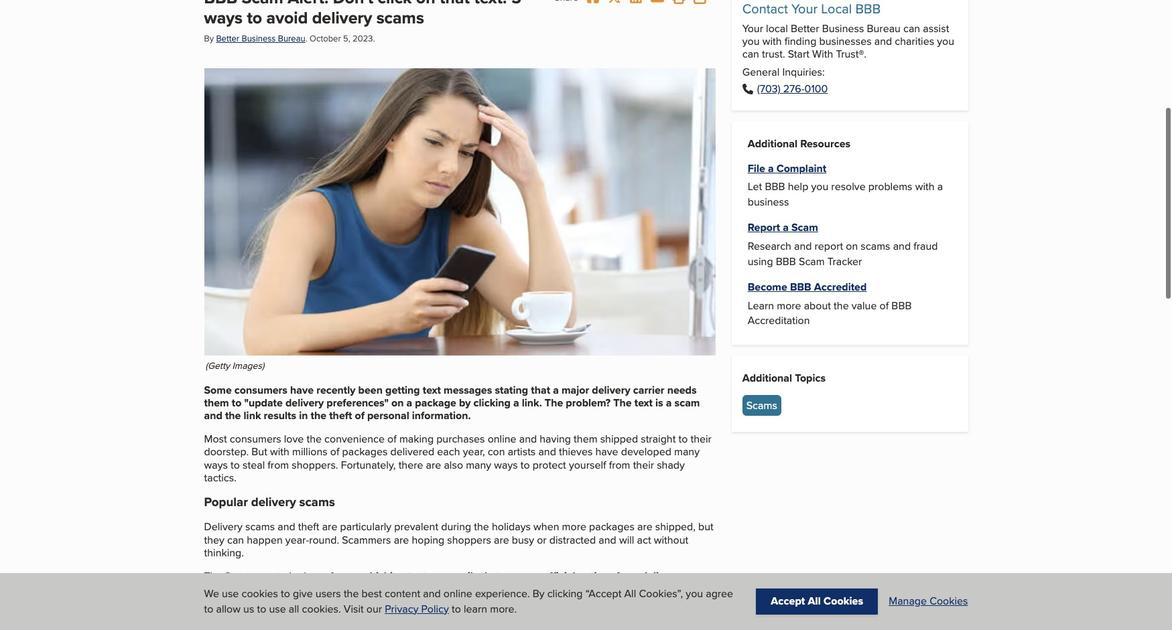Task type: locate. For each thing, give the bounding box(es) containing it.
the inside we use cookies to give users the best content and online experience. by clicking "accept all cookies", you agree to allow us to use all cookies. visit our
[[344, 587, 359, 602]]

value
[[852, 298, 877, 314]]

by
[[204, 32, 214, 44], [533, 587, 545, 602]]

2 vertical spatial with
[[270, 445, 289, 460]]

0 vertical spatial them
[[204, 395, 229, 411]]

1 vertical spatial online
[[444, 587, 472, 602]]

. left october
[[305, 32, 307, 44]]

bureau down "avoid"
[[278, 32, 305, 44]]

to left allow
[[204, 602, 213, 617]]

with inside most consumers love the convenience of making purchases online and having them shipped straight to their doorstep. but with millions of packages delivered each year, con artists and thieves have developed many ways to steal from shoppers. fortunately, there are also many ways to protect yourself from their shady tactics.
[[270, 445, 289, 460]]

delivery inside phishing texts or emails that pose as official notices from delivery companies
[[641, 569, 680, 584]]

0 vertical spatial or
[[537, 533, 547, 548]]

text up information.
[[423, 382, 441, 398]]

you left trust.
[[742, 33, 760, 49]]

0 vertical spatial more
[[777, 298, 801, 314]]

1 horizontal spatial online
[[488, 432, 516, 447]]

are up recently,
[[346, 569, 361, 584]]

form
[[204, 608, 225, 623]]

more
[[777, 298, 801, 314], [562, 520, 586, 535]]

1 horizontal spatial clicking
[[547, 587, 583, 602]]

0 horizontal spatial cookies
[[824, 594, 863, 609]]

or inside phishing texts or emails that pose as official notices from delivery companies
[[434, 569, 444, 584]]

scams right don't
[[376, 5, 424, 30]]

bureau left 'assist'
[[867, 20, 901, 36]]

link inside some consumers have recently been getting text messages stating that a major delivery carrier needs them to "update delivery preferences" on a package by clicking a link. the problem? the text is a scam and the link results in the theft of personal information.
[[244, 408, 261, 424]]

. inside . these either contain a "tracking link," a message that the shipper is having difficulty delivering a package to you, or, most recently, a link to update delivery preferences. clicking the link either takes you to a form that asks for personally identifying information or to a site that downloads malware onto your computer.
[[257, 582, 259, 597]]

scams link
[[742, 395, 781, 416]]

privacy policy to learn more.
[[385, 602, 517, 617]]

link.
[[522, 395, 542, 411]]

thieves
[[559, 445, 593, 460]]

0 horizontal spatial use
[[222, 587, 239, 602]]

(getty
[[205, 359, 230, 373]]

0 horizontal spatial bureau
[[278, 32, 305, 44]]

2 horizontal spatial or
[[537, 533, 547, 548]]

all right accept
[[808, 594, 821, 609]]

bureau inside "bbb scam alert: don't click on that text! 5 ways to avoid delivery scams by better business bureau . october 5, 2023."
[[278, 32, 305, 44]]

become bbb accredited learn more about the value of bbb accreditation
[[748, 279, 912, 329]]

0 vertical spatial .
[[305, 32, 307, 44]]

1 horizontal spatial packages
[[589, 520, 635, 535]]

0 horizontal spatial them
[[204, 395, 229, 411]]

0 vertical spatial have
[[290, 382, 314, 398]]

use down first at the left of page
[[222, 587, 239, 602]]

them up most
[[204, 395, 229, 411]]

1 vertical spatial or
[[434, 569, 444, 584]]

1 vertical spatial clicking
[[547, 587, 583, 602]]

shoppers.
[[292, 457, 338, 473]]

to left "update
[[232, 395, 241, 411]]

1 horizontal spatial better
[[791, 20, 819, 36]]

0 horizontal spatial for
[[273, 608, 285, 623]]

or right texts
[[434, 569, 444, 584]]

bbb up about
[[790, 279, 811, 295]]

1 vertical spatial their
[[633, 457, 654, 473]]

having
[[540, 432, 571, 447], [578, 582, 609, 597]]

delivering
[[654, 582, 700, 597]]

the left carrier
[[613, 395, 632, 411]]

site
[[479, 608, 496, 623]]

1 vertical spatial on
[[846, 239, 858, 254]]

cookies right manage
[[930, 594, 968, 609]]

emails
[[447, 569, 478, 584]]

1 horizontal spatial by
[[533, 587, 545, 602]]

2 horizontal spatial the
[[613, 395, 632, 411]]

texts
[[408, 569, 431, 584]]

or
[[537, 533, 547, 548], [434, 569, 444, 584], [447, 608, 456, 623]]

0 vertical spatial by
[[204, 32, 214, 44]]

them inside most consumers love the convenience of making purchases online and having them shipped straight to their doorstep. but with millions of packages delivered each year, con artists and thieves have developed many ways to steal from shoppers. fortunately, there are also many ways to protect yourself from their shady tactics.
[[574, 432, 598, 447]]

0 vertical spatial online
[[488, 432, 516, 447]]

0 horizontal spatial their
[[633, 457, 654, 473]]

1 vertical spatial packages
[[589, 520, 635, 535]]

all inside accept all cookies 'button'
[[808, 594, 821, 609]]

ways up better business bureau link
[[204, 5, 243, 30]]

consumers down images)
[[234, 382, 287, 398]]

you,
[[259, 595, 279, 610]]

protect
[[533, 457, 566, 473]]

theft down the recently
[[329, 408, 352, 424]]

their left shady
[[633, 457, 654, 473]]

all up onto
[[624, 587, 636, 602]]

1 vertical spatial theft
[[298, 520, 319, 535]]

of
[[880, 298, 889, 314], [355, 408, 364, 424], [387, 432, 397, 447], [330, 445, 339, 460]]

most
[[296, 595, 319, 610]]

you up computer.
[[686, 587, 703, 602]]

con
[[488, 445, 505, 460]]

have inside some consumers have recently been getting text messages stating that a major delivery carrier needs them to "update delivery preferences" on a package by clicking a link. the problem? the text is a scam and the link results in the theft of personal information.
[[290, 382, 314, 398]]

0 horizontal spatial package
[[204, 595, 245, 610]]

scams inside the report a scam research and report on scams and fraud using bbb scam tracker
[[861, 239, 890, 254]]

1 horizontal spatial theft
[[329, 408, 352, 424]]

clicking inside we use cookies to give users the best content and online experience. by clicking "accept all cookies", you agree to allow us to use all cookies. visit our
[[547, 587, 583, 602]]

0 horizontal spatial more
[[562, 520, 586, 535]]

the up most
[[225, 408, 241, 424]]

1 vertical spatial have
[[595, 445, 618, 460]]

there
[[399, 457, 423, 473]]

can left 'assist'
[[903, 20, 920, 36]]

1 horizontal spatial all
[[808, 594, 821, 609]]

them up yourself
[[574, 432, 598, 447]]

manage cookies button
[[889, 594, 968, 610]]

can inside delivery scams and theft are particularly prevalent during the holidays when more packages are shipped, but they can happen year-round. scammers are hoping shoppers are busy or distracted and will act without thinking.
[[227, 533, 244, 548]]

more.
[[490, 602, 517, 617]]

woman with a stressed look looking at cell phone at table image
[[204, 68, 716, 356]]

computer.
[[664, 608, 710, 623]]

packages inside delivery scams and theft are particularly prevalent during the holidays when more packages are shipped, but they can happen year-round. scammers are hoping shoppers are busy or distracted and will act without thinking.
[[589, 520, 635, 535]]

your
[[640, 608, 661, 623]]

file a complaint link
[[748, 161, 827, 176]]

personal
[[367, 408, 409, 424]]

scams inside delivery scams and theft are particularly prevalent during the holidays when more packages are shipped, but they can happen year-round. scammers are hoping shoppers are busy or distracted and will act without thinking.
[[245, 520, 275, 535]]

many right also
[[466, 457, 491, 473]]

ways right year,
[[494, 457, 518, 473]]

0 horizontal spatial text
[[423, 382, 441, 398]]

packages down personal
[[342, 445, 388, 460]]

0 horizontal spatial .
[[257, 582, 259, 597]]

and inside your local better business bureau can assist you with finding businesses and charities you can trust. start with trust®.
[[874, 33, 892, 49]]

0 horizontal spatial or
[[434, 569, 444, 584]]

are left hoping
[[394, 533, 409, 548]]

1 horizontal spatial or
[[447, 608, 456, 623]]

0 horizontal spatial by
[[204, 32, 214, 44]]

or left learn
[[447, 608, 456, 623]]

0 horizontal spatial all
[[624, 587, 636, 602]]

difficulty
[[612, 582, 651, 597]]

consumers inside most consumers love the convenience of making purchases online and having them shipped straight to their doorstep. but with millions of packages delivered each year, con artists and thieves have developed many ways to steal from shoppers. fortunately, there are also many ways to protect yourself from their shady tactics.
[[230, 432, 281, 447]]

have up in
[[290, 382, 314, 398]]

are right year-
[[322, 520, 337, 535]]

recently
[[316, 382, 356, 398]]

general
[[742, 64, 780, 80]]

bbb right using
[[776, 254, 796, 269]]

packages
[[342, 445, 388, 460], [589, 520, 635, 535]]

can up general
[[742, 46, 759, 62]]

on right report
[[846, 239, 858, 254]]

the left "as"
[[512, 582, 527, 597]]

yourself
[[569, 457, 606, 473]]

. these either contain a "tracking link," a message that the shipper is having difficulty delivering a package to you, or, most recently, a link to update delivery preferences. clicking the link either takes you to a form that asks for personally identifying information or to a site that downloads malware onto your computer.
[[204, 582, 713, 623]]

that up the 'experience.'
[[481, 569, 500, 584]]

0010-672 (307) link
[[757, 81, 828, 97]]

of right value
[[880, 298, 889, 314]]

to right straight on the bottom of page
[[679, 432, 688, 447]]

privacy policy link
[[385, 602, 449, 617]]

with left finding
[[762, 33, 782, 49]]

to inside some consumers have recently been getting text messages stating that a major delivery carrier needs them to "update delivery preferences" on a package by clicking a link. the problem? the text is a scam and the link results in the theft of personal information.
[[232, 395, 241, 411]]

can right they at the bottom of the page
[[227, 533, 244, 548]]

cookies inside 'button'
[[824, 594, 863, 609]]

delivery scams and theft are particularly prevalent during the holidays when more packages are shipped, but they can happen year-round. scammers are hoping shoppers are busy or distracted and will act without thinking.
[[204, 520, 714, 561]]

1 horizontal spatial on
[[416, 0, 435, 10]]

click
[[378, 0, 412, 10]]

0 vertical spatial is
[[655, 395, 663, 411]]

that up "more."
[[491, 582, 509, 597]]

business
[[822, 20, 864, 36], [242, 32, 276, 44]]

use left all
[[269, 602, 286, 617]]

0 horizontal spatial online
[[444, 587, 472, 602]]

1 vertical spatial additional
[[742, 370, 792, 386]]

and
[[874, 33, 892, 49], [794, 239, 812, 254], [893, 239, 911, 254], [204, 408, 222, 424], [519, 432, 537, 447], [538, 445, 556, 460], [278, 520, 295, 535], [599, 533, 616, 548], [423, 587, 441, 602]]

more inside become bbb accredited learn more about the value of bbb accreditation
[[777, 298, 801, 314]]

. left you,
[[257, 582, 259, 597]]

as
[[529, 569, 540, 584]]

1 vertical spatial more
[[562, 520, 586, 535]]

with right problems
[[915, 179, 935, 195]]

bbb inside the report a scam research and report on scams and fraud using bbb scam tracker
[[776, 254, 796, 269]]

with inside file a complaint let bbb help you resolve problems with a business
[[915, 179, 935, 195]]

text up straight on the bottom of page
[[634, 395, 653, 411]]

their down scam
[[691, 432, 712, 447]]

1 horizontal spatial package
[[415, 395, 456, 411]]

distracted
[[549, 533, 596, 548]]

ways down most
[[204, 457, 228, 473]]

trust®.
[[836, 46, 867, 62]]

1 vertical spatial them
[[574, 432, 598, 447]]

0 vertical spatial theft
[[329, 408, 352, 424]]

0 horizontal spatial can
[[227, 533, 244, 548]]

notices
[[578, 569, 613, 584]]

1 vertical spatial having
[[578, 582, 609, 597]]

from down shipped
[[609, 457, 630, 473]]

will
[[619, 533, 634, 548]]

0 vertical spatial consumers
[[234, 382, 287, 398]]

or right busy
[[537, 533, 547, 548]]

package inside some consumers have recently been getting text messages stating that a major delivery carrier needs them to "update delivery preferences" on a package by clicking a link. the problem? the text is a scam and the link results in the theft of personal information.
[[415, 395, 456, 411]]

having up protect
[[540, 432, 571, 447]]

cookies",
[[639, 587, 683, 602]]

1 horizontal spatial having
[[578, 582, 609, 597]]

scam up 'become bbb accredited' link
[[799, 254, 825, 269]]

0 horizontal spatial theft
[[298, 520, 319, 535]]

the up we
[[204, 569, 222, 584]]

to left site
[[459, 608, 468, 623]]

1 vertical spatial consumers
[[230, 432, 281, 447]]

results
[[264, 408, 296, 424]]

by down "as"
[[533, 587, 545, 602]]

1 vertical spatial can
[[742, 46, 759, 62]]

on inside "bbb scam alert: don't click on that text! 5 ways to avoid delivery scams by better business bureau . october 5, 2023."
[[416, 0, 435, 10]]

1 vertical spatial with
[[915, 179, 935, 195]]

1 horizontal spatial them
[[574, 432, 598, 447]]

are left also
[[426, 457, 441, 473]]

0 vertical spatial having
[[540, 432, 571, 447]]

in
[[299, 408, 308, 424]]

2 vertical spatial can
[[227, 533, 244, 548]]

0 horizontal spatial business
[[242, 32, 276, 44]]

by left better business bureau link
[[204, 32, 214, 44]]

to right us
[[257, 602, 266, 617]]

1 horizontal spatial business
[[822, 20, 864, 36]]

companies
[[204, 582, 257, 597]]

delivery
[[204, 520, 242, 535]]

bbb up better business bureau link
[[204, 0, 237, 10]]

by inside "bbb scam alert: don't click on that text! 5 ways to avoid delivery scams by better business bureau . october 5, 2023."
[[204, 32, 214, 44]]

that inside "bbb scam alert: don't click on that text! 5 ways to avoid delivery scams by better business bureau . october 5, 2023."
[[440, 0, 470, 10]]

that left text! on the left top of the page
[[440, 0, 470, 10]]

you inside . these either contain a "tracking link," a message that the shipper is having difficulty delivering a package to you, or, most recently, a link to update delivery preferences. clicking the link either takes you to a form that asks for personally identifying information or to a site that downloads malware onto your computer.
[[675, 595, 693, 610]]

(307)
[[757, 81, 780, 97]]

more right when
[[562, 520, 586, 535]]

charities
[[895, 33, 934, 49]]

cookies
[[824, 594, 863, 609], [930, 594, 968, 609]]

when
[[534, 520, 559, 535]]

to left steal
[[231, 457, 240, 473]]

1 vertical spatial for
[[273, 608, 285, 623]]

report a scam link
[[748, 220, 818, 235]]

to up better business bureau link
[[247, 5, 262, 30]]

with right but
[[270, 445, 289, 460]]

to left you,
[[247, 595, 257, 610]]

1 horizontal spatial text
[[634, 395, 653, 411]]

1 horizontal spatial cookies
[[930, 594, 968, 609]]

you right charities
[[937, 33, 954, 49]]

let
[[748, 179, 762, 195]]

act
[[637, 533, 651, 548]]

them inside some consumers have recently been getting text messages stating that a major delivery carrier needs them to "update delivery preferences" on a package by clicking a link. the problem? the text is a scam and the link results in the theft of personal information.
[[204, 395, 229, 411]]

asks
[[249, 608, 270, 623]]

1 cookies from the left
[[824, 594, 863, 609]]

1 horizontal spatial with
[[762, 33, 782, 49]]

from up the "accept
[[616, 569, 639, 584]]

1 horizontal spatial bureau
[[867, 20, 901, 36]]

allow
[[216, 602, 241, 617]]

0 horizontal spatial link
[[244, 408, 261, 424]]

artists
[[508, 445, 536, 460]]

1 vertical spatial .
[[257, 582, 259, 597]]

scams right report
[[861, 239, 890, 254]]

these
[[262, 582, 291, 597]]

theft right "happen"
[[298, 520, 319, 535]]

more down 'become bbb accredited' link
[[777, 298, 801, 314]]

that inside some consumers have recently been getting text messages stating that a major delivery carrier needs them to "update delivery preferences" on a package by clicking a link. the problem? the text is a scam and the link results in the theft of personal information.
[[531, 382, 550, 398]]

to left give
[[281, 587, 290, 602]]

the down accredited
[[834, 298, 849, 314]]

clicking right 'by'
[[474, 395, 511, 411]]

the right love
[[307, 432, 322, 447]]

of up convenience
[[355, 408, 364, 424]]

online
[[488, 432, 516, 447], [444, 587, 472, 602]]

the inside become bbb accredited learn more about the value of bbb accreditation
[[834, 298, 849, 314]]

on right 'click'
[[416, 0, 435, 10]]

and inside we use cookies to give users the best content and online experience. by clicking "accept all cookies", you agree to allow us to use all cookies. visit our
[[423, 587, 441, 602]]

0 vertical spatial package
[[415, 395, 456, 411]]

1 horizontal spatial have
[[595, 445, 618, 460]]

1 vertical spatial by
[[533, 587, 545, 602]]

busy
[[512, 533, 534, 548]]

theft inside delivery scams and theft are particularly prevalent during the holidays when more packages are shipped, but they can happen year-round. scammers are hoping shoppers are busy or distracted and will act without thinking.
[[298, 520, 319, 535]]

the right link. at the left of the page
[[545, 395, 563, 411]]

2 vertical spatial or
[[447, 608, 456, 623]]

fraud
[[914, 239, 938, 254]]

the inside most consumers love the convenience of making purchases online and having them shipped straight to their doorstep. but with millions of packages delivered each year, con artists and thieves have developed many ways to steal from shoppers. fortunately, there are also many ways to protect yourself from their shady tactics.
[[307, 432, 322, 447]]

cookies
[[242, 587, 278, 602]]

the
[[545, 395, 563, 411], [613, 395, 632, 411], [204, 569, 222, 584]]

and inside some consumers have recently been getting text messages stating that a major delivery carrier needs them to "update delivery preferences" on a package by clicking a link. the problem? the text is a scam and the link results in the theft of personal information.
[[204, 408, 222, 424]]

0 vertical spatial on
[[416, 0, 435, 10]]

by inside we use cookies to give users the best content and online experience. by clicking "accept all cookies", you agree to allow us to use all cookies. visit our
[[533, 587, 545, 602]]

1 horizontal spatial more
[[777, 298, 801, 314]]

making
[[399, 432, 434, 447]]

1 vertical spatial is
[[568, 582, 575, 597]]

0 vertical spatial with
[[762, 33, 782, 49]]

additional topics
[[742, 370, 826, 386]]

accept all cookies button
[[756, 589, 878, 615]]

online inside we use cookies to give users the best content and online experience. by clicking "accept all cookies", you agree to allow us to use all cookies. visit our
[[444, 587, 472, 602]]

scams down popular delivery scams
[[245, 520, 275, 535]]

on right been
[[391, 395, 404, 411]]

ways
[[204, 5, 243, 30], [204, 457, 228, 473], [494, 457, 518, 473]]

on inside some consumers have recently been getting text messages stating that a major delivery carrier needs them to "update delivery preferences" on a package by clicking a link. the problem? the text is a scam and the link results in the theft of personal information.
[[391, 395, 404, 411]]

delivered
[[390, 445, 434, 460]]

scam inside "bbb scam alert: don't click on that text! 5 ways to avoid delivery scams by better business bureau . october 5, 2023."
[[242, 0, 283, 10]]

clicking down official
[[547, 587, 583, 602]]

needs
[[667, 382, 697, 398]]

0 horizontal spatial have
[[290, 382, 314, 398]]

consumers inside some consumers have recently been getting text messages stating that a major delivery carrier needs them to "update delivery preferences" on a package by clicking a link. the problem? the text is a scam and the link results in the theft of personal information.
[[234, 382, 287, 398]]

our
[[366, 602, 382, 617]]

1 horizontal spatial the
[[545, 395, 563, 411]]

cookies right accept
[[824, 594, 863, 609]]

bbb right value
[[892, 298, 912, 314]]

purchases
[[436, 432, 485, 447]]

many right developed
[[674, 445, 700, 460]]

tactics.
[[204, 470, 236, 486]]

0 vertical spatial their
[[691, 432, 712, 447]]

0 horizontal spatial is
[[568, 582, 575, 597]]

of inside some consumers have recently been getting text messages stating that a major delivery carrier needs them to "update delivery preferences" on a package by clicking a link. the problem? the text is a scam and the link results in the theft of personal information.
[[355, 408, 364, 424]]

0 horizontal spatial better
[[216, 32, 239, 44]]

file
[[748, 161, 765, 176]]

millions
[[292, 445, 328, 460]]

the right the during
[[474, 520, 489, 535]]

for left all
[[273, 608, 285, 623]]

2 cookies from the left
[[930, 594, 968, 609]]

all
[[624, 587, 636, 602], [808, 594, 821, 609]]

1 horizontal spatial their
[[691, 432, 712, 447]]

1 vertical spatial package
[[204, 595, 245, 610]]

1 horizontal spatial .
[[305, 32, 307, 44]]

that inside phishing texts or emails that pose as official notices from delivery companies
[[481, 569, 500, 584]]

0 horizontal spatial on
[[391, 395, 404, 411]]

is right the shipper
[[568, 582, 575, 597]]

0 horizontal spatial having
[[540, 432, 571, 447]]

phishing texts or emails that pose as official notices from delivery companies
[[204, 569, 680, 597]]

1 horizontal spatial for
[[330, 569, 343, 584]]

0 vertical spatial packages
[[342, 445, 388, 460]]

consumers for but
[[230, 432, 281, 447]]

2 horizontal spatial link
[[599, 595, 615, 610]]

0 horizontal spatial with
[[270, 445, 289, 460]]

with inside your local better business bureau can assist you with finding businesses and charities you can trust. start with trust®.
[[762, 33, 782, 49]]

the left best
[[344, 587, 359, 602]]

scams down shoppers.
[[299, 493, 335, 511]]

many
[[674, 445, 700, 460], [466, 457, 491, 473]]

business up trust®.
[[822, 20, 864, 36]]

identifying
[[339, 608, 388, 623]]



Task type: vqa. For each thing, say whether or not it's contained in the screenshot.


Task type: describe. For each thing, give the bounding box(es) containing it.
business
[[748, 194, 789, 210]]

agree
[[706, 587, 733, 602]]

of down personal
[[387, 432, 397, 447]]

delivery inside . these either contain a "tracking link," a message that the shipper is having difficulty delivering a package to you, or, most recently, a link to update delivery preferences. clicking the link either takes you to a form that asks for personally identifying information or to a site that downloads malware onto your computer.
[[439, 595, 476, 610]]

of right millions
[[330, 445, 339, 460]]

takes
[[648, 595, 673, 610]]

happen
[[247, 533, 283, 548]]

that left asks
[[228, 608, 246, 623]]

"tracking
[[369, 582, 411, 597]]

1 vertical spatial scam
[[791, 220, 818, 235]]

prevalent
[[394, 520, 438, 535]]

are inside most consumers love the convenience of making purchases online and having them shipped straight to their doorstep. but with millions of packages delivered each year, con artists and thieves have developed many ways to steal from shoppers. fortunately, there are also many ways to protect yourself from their shady tactics.
[[426, 457, 441, 473]]

some
[[204, 382, 232, 398]]

scams up cookies
[[245, 569, 274, 584]]

some consumers have recently been getting text messages stating that a major delivery carrier needs them to "update delivery preferences" on a package by clicking a link. the problem? the text is a scam and the link results in the theft of personal information.
[[204, 382, 700, 424]]

give
[[293, 587, 313, 602]]

developed
[[621, 445, 671, 460]]

0 vertical spatial for
[[330, 569, 343, 584]]

ways inside "bbb scam alert: don't click on that text! 5 ways to avoid delivery scams by better business bureau . october 5, 2023."
[[204, 5, 243, 30]]

you inside we use cookies to give users the best content and online experience. by clicking "accept all cookies", you agree to allow us to use all cookies. visit our
[[686, 587, 703, 602]]

by
[[459, 395, 471, 411]]

privacy
[[385, 602, 419, 617]]

year-
[[285, 533, 309, 548]]

from right but
[[268, 457, 289, 473]]

the down notices
[[581, 595, 596, 610]]

all
[[289, 602, 299, 617]]

downloads
[[519, 608, 571, 623]]

recently,
[[322, 595, 361, 610]]

you inside file a complaint let bbb help you resolve problems with a business
[[811, 179, 828, 195]]

from inside phishing texts or emails that pose as official notices from delivery companies
[[616, 569, 639, 584]]

is inside some consumers have recently been getting text messages stating that a major delivery carrier needs them to "update delivery preferences" on a package by clicking a link. the problem? the text is a scam and the link results in the theft of personal information.
[[655, 395, 663, 411]]

1 horizontal spatial either
[[618, 595, 645, 610]]

shipped
[[600, 432, 638, 447]]

shady
[[657, 457, 685, 473]]

2 vertical spatial scam
[[799, 254, 825, 269]]

bbb inside file a complaint let bbb help you resolve problems with a business
[[765, 179, 785, 195]]

package inside . these either contain a "tracking link," a message that the shipper is having difficulty delivering a package to you, or, most recently, a link to update delivery preferences. clicking the link either takes you to a form that asks for personally identifying information or to a site that downloads malware onto your computer.
[[204, 595, 245, 610]]

information
[[391, 608, 444, 623]]

cookies.
[[302, 602, 341, 617]]

to left learn
[[452, 602, 461, 617]]

accreditation
[[748, 313, 810, 329]]

additional for additional topics
[[742, 370, 792, 386]]

clicking inside some consumers have recently been getting text messages stating that a major delivery carrier needs them to "update delivery preferences" on a package by clicking a link. the problem? the text is a scam and the link results in the theft of personal information.
[[474, 395, 511, 411]]

resolve
[[831, 179, 866, 195]]

images)
[[232, 359, 264, 373]]

1 horizontal spatial can
[[742, 46, 759, 62]]

contain
[[324, 582, 358, 597]]

love
[[284, 432, 304, 447]]

straight
[[641, 432, 676, 447]]

best
[[362, 587, 382, 602]]

of inside become bbb accredited learn more about the value of bbb accreditation
[[880, 298, 889, 314]]

0 horizontal spatial either
[[294, 582, 321, 597]]

"update
[[244, 395, 283, 411]]

to right our
[[391, 595, 400, 610]]

the right in
[[311, 408, 326, 424]]

scam
[[675, 395, 700, 411]]

cookies inside button
[[930, 594, 968, 609]]

business inside "bbb scam alert: don't click on that text! 5 ways to avoid delivery scams by better business bureau . october 5, 2023."
[[242, 32, 276, 44]]

getting
[[385, 382, 420, 398]]

or,
[[282, 595, 293, 610]]

that right site
[[499, 608, 517, 623]]

bbb inside "bbb scam alert: don't click on that text! 5 ways to avoid delivery scams by better business bureau . october 5, 2023."
[[204, 0, 237, 10]]

october
[[310, 32, 341, 44]]

or inside . these either contain a "tracking link," a message that the shipper is having difficulty delivering a package to you, or, most recently, a link to update delivery preferences. clicking the link either takes you to a form that asks for personally identifying information or to a site that downloads malware onto your computer.
[[447, 608, 456, 623]]

consumers for "update
[[234, 382, 287, 398]]

theft inside some consumers have recently been getting text messages stating that a major delivery carrier needs them to "update delivery preferences" on a package by clicking a link. the problem? the text is a scam and the link results in the theft of personal information.
[[329, 408, 352, 424]]

shipper
[[530, 582, 565, 597]]

all inside we use cookies to give users the best content and online experience. by clicking "accept all cookies", you agree to allow us to use all cookies. visit our
[[624, 587, 636, 602]]

5
[[511, 0, 521, 10]]

but
[[698, 520, 714, 535]]

delivery inside "bbb scam alert: don't click on that text! 5 ways to avoid delivery scams by better business bureau . october 5, 2023."
[[312, 5, 372, 30]]

better inside "bbb scam alert: don't click on that text! 5 ways to avoid delivery scams by better business bureau . october 5, 2023."
[[216, 32, 239, 44]]

most
[[204, 432, 227, 447]]

scams
[[746, 398, 777, 413]]

to inside "bbb scam alert: don't click on that text! 5 ways to avoid delivery scams by better business bureau . october 5, 2023."
[[247, 5, 262, 30]]

is inside . these either contain a "tracking link," a message that the shipper is having difficulty delivering a package to you, or, most recently, a link to update delivery preferences. clicking the link either takes you to a form that asks for personally identifying information or to a site that downloads malware onto your computer.
[[568, 582, 575, 597]]

clicking
[[541, 595, 578, 610]]

more inside delivery scams and theft are particularly prevalent during the holidays when more packages are shipped, but they can happen year-round. scammers are hoping shoppers are busy or distracted and will act without thinking.
[[562, 520, 586, 535]]

inquiries:
[[782, 64, 825, 80]]

report
[[815, 239, 843, 254]]

link,"
[[413, 582, 435, 597]]

major
[[562, 382, 589, 398]]

to left look
[[277, 569, 286, 584]]

learn
[[464, 602, 487, 617]]

particularly
[[340, 520, 391, 535]]

businesses
[[819, 33, 872, 49]]

are left busy
[[494, 533, 509, 548]]

year,
[[463, 445, 485, 460]]

they
[[204, 533, 224, 548]]

also
[[444, 457, 463, 473]]

become bbb accredited link
[[748, 279, 867, 295]]

672
[[783, 81, 801, 97]]

most consumers love the convenience of making purchases online and having them shipped straight to their doorstep. but with millions of packages delivered each year, con artists and thieves have developed many ways to steal from shoppers. fortunately, there are also many ways to protect yourself from their shady tactics.
[[204, 432, 712, 486]]

for inside . these either contain a "tracking link," a message that the shipper is having difficulty delivering a package to you, or, most recently, a link to update delivery preferences. clicking the link either takes you to a form that asks for personally identifying information or to a site that downloads malware onto your computer.
[[273, 608, 285, 623]]

alert:
[[288, 0, 329, 10]]

policy
[[421, 602, 449, 617]]

assist
[[923, 20, 949, 36]]

steal
[[243, 457, 265, 473]]

to left protect
[[521, 457, 530, 473]]

with
[[812, 46, 833, 62]]

. inside "bbb scam alert: don't click on that text! 5 ways to avoid delivery scams by better business bureau . october 5, 2023."
[[305, 32, 307, 44]]

having inside most consumers love the convenience of making purchases online and having them shipped straight to their doorstep. but with millions of packages delivered each year, con artists and thieves have developed many ways to steal from shoppers. fortunately, there are also many ways to protect yourself from their shady tactics.
[[540, 432, 571, 447]]

1 horizontal spatial many
[[674, 445, 700, 460]]

better inside your local better business bureau can assist you with finding businesses and charities you can trust. start with trust®.
[[791, 20, 819, 36]]

have inside most consumers love the convenience of making purchases online and having them shipped straight to their doorstep. but with millions of packages delivered each year, con artists and thieves have developed many ways to steal from shoppers. fortunately, there are also many ways to protect yourself from their shady tactics.
[[595, 445, 618, 460]]

trust.
[[762, 46, 785, 62]]

report a scam research and report on scams and fraud using bbb scam tracker
[[748, 220, 938, 269]]

2 horizontal spatial can
[[903, 20, 920, 36]]

start
[[788, 46, 810, 62]]

having inside . these either contain a "tracking link," a message that the shipper is having difficulty delivering a package to you, or, most recently, a link to update delivery preferences. clicking the link either takes you to a form that asks for personally identifying information or to a site that downloads malware onto your computer.
[[578, 582, 609, 597]]

are right will
[[637, 520, 653, 535]]

the inside delivery scams and theft are particularly prevalent during the holidays when more packages are shipped, but they can happen year-round. scammers are hoping shoppers are busy or distracted and will act without thinking.
[[474, 520, 489, 535]]

during
[[441, 520, 471, 535]]

we
[[204, 587, 219, 602]]

visit
[[344, 602, 364, 617]]

using
[[748, 254, 773, 269]]

0 horizontal spatial many
[[466, 457, 491, 473]]

personally
[[288, 608, 337, 623]]

0010-672 (307)
[[757, 81, 828, 97]]

5,
[[343, 32, 350, 44]]

1 horizontal spatial link
[[372, 595, 388, 610]]

1 horizontal spatial use
[[269, 602, 286, 617]]

users
[[316, 587, 341, 602]]

additional for additional resources
[[748, 136, 798, 152]]

popular
[[204, 493, 248, 511]]

online inside most consumers love the convenience of making purchases online and having them shipped straight to their doorstep. but with millions of packages delivered each year, con artists and thieves have developed many ways to steal from shoppers. fortunately, there are also many ways to protect yourself from their shady tactics.
[[488, 432, 516, 447]]

your local better business bureau can assist you with finding businesses and charities you can trust. start with trust®.
[[742, 20, 954, 62]]

to left agree
[[695, 595, 705, 610]]

onto
[[616, 608, 638, 623]]

packages inside most consumers love the convenience of making purchases online and having them shipped straight to their doorstep. but with millions of packages delivered each year, con artists and thieves have developed many ways to steal from shoppers. fortunately, there are also many ways to protect yourself from their shady tactics.
[[342, 445, 388, 460]]

each
[[437, 445, 460, 460]]

0 horizontal spatial the
[[204, 569, 222, 584]]

local
[[766, 20, 788, 36]]

convenience
[[324, 432, 385, 447]]

message
[[446, 582, 489, 597]]

business inside your local better business bureau can assist you with finding businesses and charities you can trust. start with trust®.
[[822, 20, 864, 36]]

we use cookies to give users the best content and online experience. by clicking "accept all cookies", you agree to allow us to use all cookies. visit our
[[204, 587, 733, 617]]

a inside the report a scam research and report on scams and fraud using bbb scam tracker
[[783, 220, 789, 235]]

don't
[[333, 0, 373, 10]]

scams inside "bbb scam alert: don't click on that text! 5 ways to avoid delivery scams by better business bureau . october 5, 2023."
[[376, 5, 424, 30]]

information.
[[412, 408, 471, 424]]

or inside delivery scams and theft are particularly prevalent during the holidays when more packages are shipped, but they can happen year-round. scammers are hoping shoppers are busy or distracted and will act without thinking.
[[537, 533, 547, 548]]

on inside the report a scam research and report on scams and fraud using bbb scam tracker
[[846, 239, 858, 254]]

first
[[225, 569, 242, 584]]

bureau inside your local better business bureau can assist you with finding businesses and charities you can trust. start with trust®.
[[867, 20, 901, 36]]



